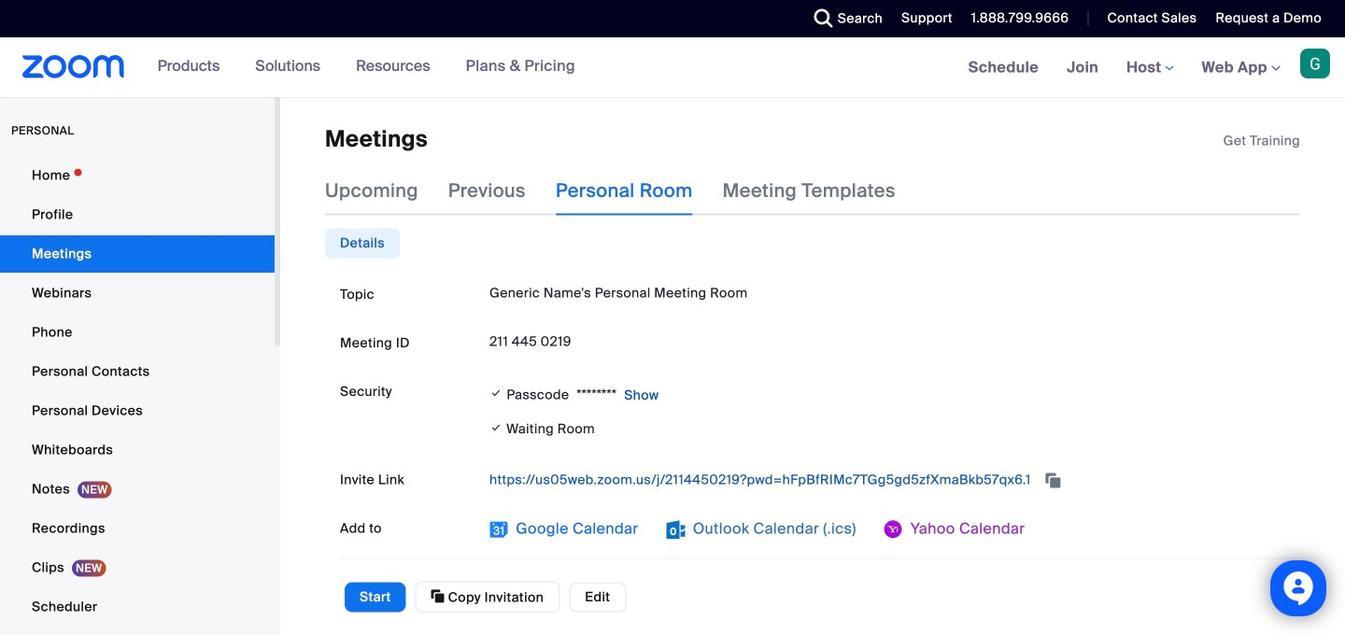 Task type: vqa. For each thing, say whether or not it's contained in the screenshot.
Profile picture
yes



Task type: locate. For each thing, give the bounding box(es) containing it.
zoom logo image
[[22, 55, 125, 78]]

meetings navigation
[[954, 37, 1345, 99]]

tab
[[325, 228, 400, 258]]

0 vertical spatial checked image
[[489, 384, 503, 403]]

copy image
[[431, 588, 445, 605]]

tab list
[[325, 228, 400, 258]]

add to google calendar image
[[489, 520, 508, 539]]

application
[[1223, 132, 1300, 150], [489, 465, 1285, 495]]

1 vertical spatial application
[[489, 465, 1285, 495]]

banner
[[0, 37, 1345, 99]]

checked image
[[489, 384, 503, 403], [489, 418, 503, 438]]

1 vertical spatial checked image
[[489, 418, 503, 438]]



Task type: describe. For each thing, give the bounding box(es) containing it.
product information navigation
[[143, 37, 589, 97]]

tabs of meeting tab list
[[325, 167, 925, 215]]

2 checked image from the top
[[489, 418, 503, 438]]

personal menu menu
[[0, 157, 275, 635]]

0 vertical spatial application
[[1223, 132, 1300, 150]]

1 checked image from the top
[[489, 384, 503, 403]]

profile picture image
[[1300, 49, 1330, 78]]

add to yahoo calendar image
[[884, 520, 903, 539]]

add to outlook calendar (.ics) image
[[666, 520, 685, 539]]



